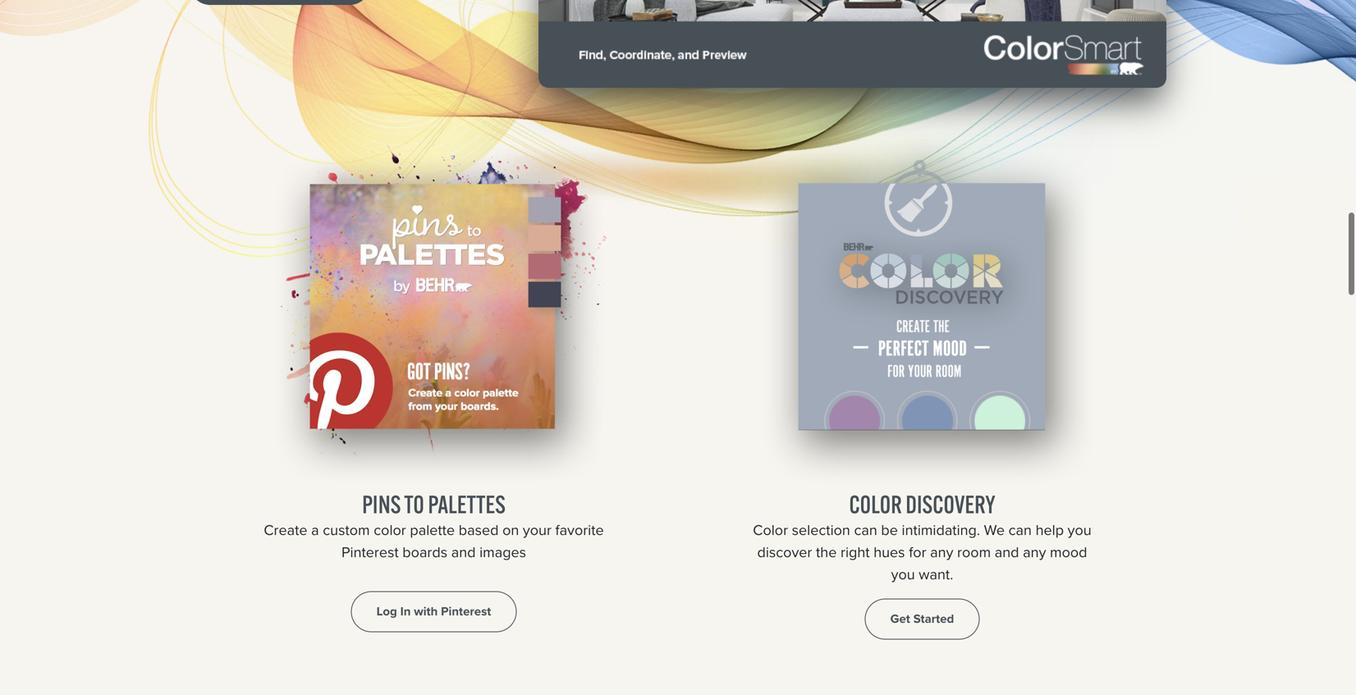 Task type: describe. For each thing, give the bounding box(es) containing it.
with
[[414, 603, 438, 621]]

the
[[816, 542, 837, 563]]

get
[[891, 610, 911, 628]]

help
[[1036, 519, 1064, 541]]

to
[[404, 489, 425, 520]]

palette
[[410, 519, 455, 541]]

want.
[[919, 564, 954, 585]]

log in with pinterest
[[377, 603, 491, 621]]

color
[[753, 519, 788, 541]]

on
[[503, 519, 519, 541]]

custom
[[323, 519, 370, 541]]

2 any from the left
[[1023, 542, 1047, 563]]

discovery
[[906, 489, 996, 520]]

get started
[[891, 610, 955, 628]]

discover
[[758, 542, 813, 563]]

boards
[[403, 542, 448, 563]]

1 any from the left
[[931, 542, 954, 563]]

pins to palettes create a custom color palette based on your favorite pinterest boards and images
[[264, 489, 604, 563]]

1 vertical spatial you
[[892, 564, 915, 585]]

right
[[841, 542, 870, 563]]

selection
[[792, 519, 851, 541]]



Task type: locate. For each thing, give the bounding box(es) containing it.
0 horizontal spatial and
[[451, 542, 476, 563]]

images
[[480, 542, 526, 563]]

any down help
[[1023, 542, 1047, 563]]

pinterest inside pins to palettes create a custom color palette based on your favorite pinterest boards and images
[[342, 542, 399, 563]]

intimidating.
[[902, 519, 981, 541]]

color
[[850, 489, 902, 520]]

color
[[374, 519, 406, 541]]

palettes
[[428, 489, 506, 520]]

pinterest
[[342, 542, 399, 563], [441, 603, 491, 621]]

in
[[400, 603, 411, 621]]

log
[[377, 603, 397, 621]]

1 horizontal spatial can
[[1009, 519, 1032, 541]]

started
[[914, 610, 955, 628]]

room
[[958, 542, 991, 563]]

color discovery color selection can be intimidating. we can help you discover the right hues for any room and any mood you want.
[[753, 489, 1092, 585]]

you up mood in the right bottom of the page
[[1068, 519, 1092, 541]]

1 can from the left
[[855, 519, 878, 541]]

0 horizontal spatial you
[[892, 564, 915, 585]]

favorite
[[556, 519, 604, 541]]

your
[[523, 519, 552, 541]]

can
[[855, 519, 878, 541], [1009, 519, 1032, 541]]

1 vertical spatial pinterest
[[441, 603, 491, 621]]

log in with pinterest link
[[351, 592, 517, 633]]

1 and from the left
[[451, 542, 476, 563]]

and inside pins to palettes create a custom color palette based on your favorite pinterest boards and images
[[451, 542, 476, 563]]

we
[[984, 519, 1005, 541]]

create
[[264, 519, 308, 541]]

mood
[[1050, 542, 1088, 563]]

any down intimidating.
[[931, 542, 954, 563]]

0 horizontal spatial any
[[931, 542, 954, 563]]

a
[[311, 519, 319, 541]]

be
[[882, 519, 898, 541]]

0 vertical spatial you
[[1068, 519, 1092, 541]]

get started link
[[865, 599, 980, 640]]

and inside color discovery color selection can be intimidating. we can help you discover the right hues for any room and any mood you want.
[[995, 542, 1020, 563]]

can right "we" on the right bottom of page
[[1009, 519, 1032, 541]]

pinterest right with at bottom left
[[441, 603, 491, 621]]

1 horizontal spatial and
[[995, 542, 1020, 563]]

0 horizontal spatial can
[[855, 519, 878, 541]]

and down "we" on the right bottom of page
[[995, 542, 1020, 563]]

for
[[909, 542, 927, 563]]

2 and from the left
[[995, 542, 1020, 563]]

hues
[[874, 542, 906, 563]]

can left be
[[855, 519, 878, 541]]

pins
[[362, 489, 401, 520]]

you down hues
[[892, 564, 915, 585]]

any
[[931, 542, 954, 563], [1023, 542, 1047, 563]]

based
[[459, 519, 499, 541]]

you
[[1068, 519, 1092, 541], [892, 564, 915, 585]]

0 horizontal spatial pinterest
[[342, 542, 399, 563]]

0 vertical spatial pinterest
[[342, 542, 399, 563]]

and down based
[[451, 542, 476, 563]]

and
[[451, 542, 476, 563], [995, 542, 1020, 563]]

pinterest down color
[[342, 542, 399, 563]]

1 horizontal spatial any
[[1023, 542, 1047, 563]]

2 can from the left
[[1009, 519, 1032, 541]]

1 horizontal spatial pinterest
[[441, 603, 491, 621]]

1 horizontal spatial you
[[1068, 519, 1092, 541]]



Task type: vqa. For each thing, say whether or not it's contained in the screenshot.
Log
yes



